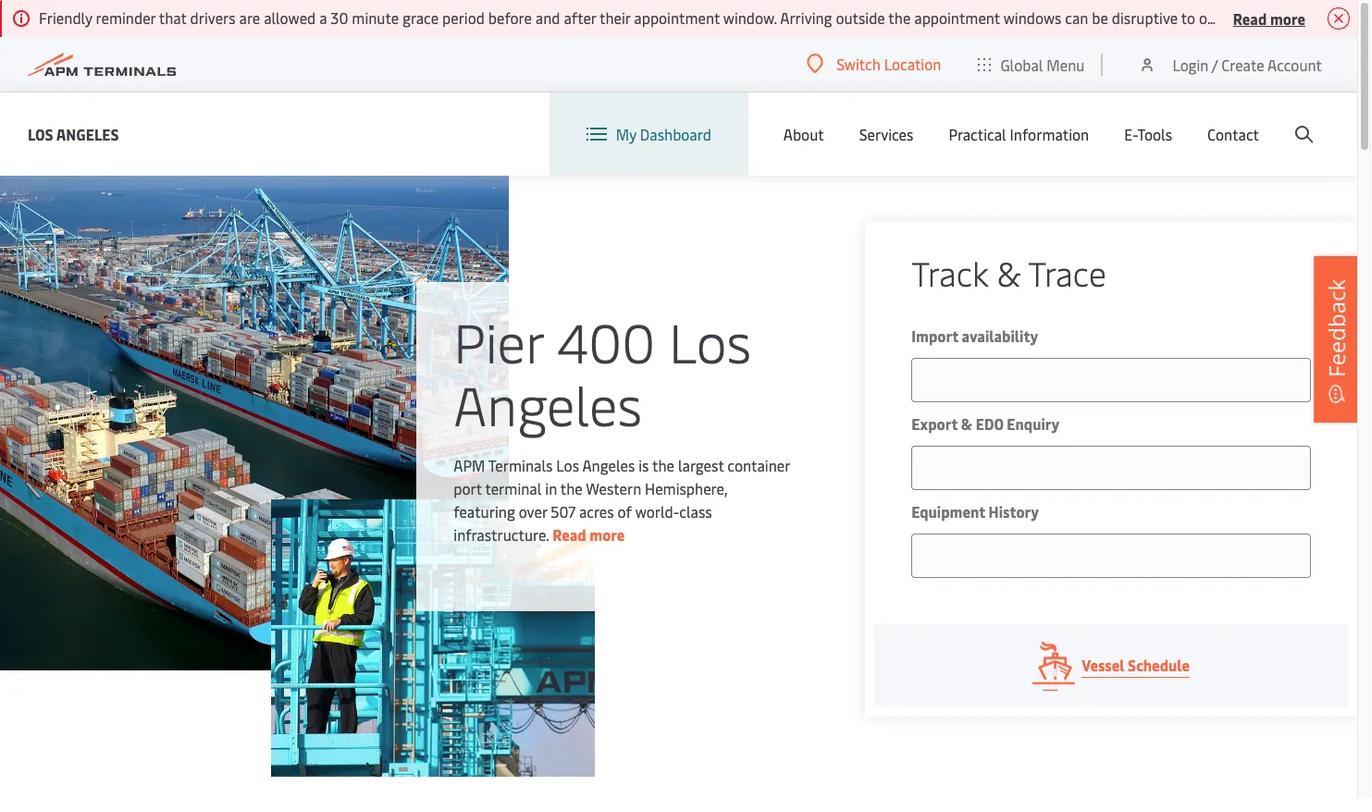 Task type: vqa. For each thing, say whether or not it's contained in the screenshot.
APM Terminals Corporate Factsheet's Corporate
no



Task type: describe. For each thing, give the bounding box(es) containing it.
services button
[[859, 93, 914, 176]]

vessel
[[1082, 655, 1125, 675]]

information
[[1010, 124, 1089, 144]]

feedback
[[1321, 279, 1352, 377]]

read more for read more button
[[1233, 8, 1306, 28]]

los angeles link
[[28, 123, 119, 146]]

e-tools button
[[1125, 93, 1172, 176]]

e-tools
[[1125, 124, 1172, 144]]

contact button
[[1208, 93, 1259, 176]]

location
[[884, 54, 941, 74]]

western
[[586, 478, 641, 498]]

more for read more link
[[590, 524, 625, 545]]

import availability
[[912, 326, 1039, 346]]

track
[[912, 250, 988, 295]]

hemisphere,
[[645, 478, 728, 498]]

apm terminals los angeles is the largest container port terminal in the western hemisphere, featuring over 507 acres of world-class infrastructure.
[[454, 455, 790, 545]]

trace
[[1028, 250, 1106, 295]]

about
[[784, 124, 824, 144]]

switch
[[837, 54, 881, 74]]

switch location button
[[807, 54, 941, 74]]

track & trace
[[912, 250, 1106, 295]]

is
[[639, 455, 649, 475]]

close alert image
[[1328, 7, 1350, 30]]

featuring
[[454, 501, 515, 521]]

availability
[[962, 326, 1039, 346]]

container
[[728, 455, 790, 475]]

pier 400 los angeles
[[454, 304, 751, 440]]

equipment
[[912, 502, 985, 522]]

global menu
[[1001, 54, 1085, 74]]

angeles for apm
[[582, 455, 635, 475]]

export
[[912, 414, 958, 434]]

login / create account link
[[1139, 37, 1322, 92]]

terminal
[[485, 478, 542, 498]]

over
[[519, 501, 547, 521]]

angeles for pier
[[454, 367, 642, 440]]

edo
[[976, 414, 1004, 434]]

my
[[616, 124, 637, 144]]

los for apm terminals los angeles is the largest container port terminal in the western hemisphere, featuring over 507 acres of world-class infrastructure.
[[556, 455, 579, 475]]

global menu button
[[960, 37, 1103, 92]]

menu
[[1047, 54, 1085, 74]]

infrastructure.
[[454, 524, 549, 545]]

import
[[912, 326, 959, 346]]

export & edo enquiry
[[912, 414, 1060, 434]]

read more for read more link
[[553, 524, 625, 545]]

read for read more button
[[1233, 8, 1267, 28]]

login
[[1173, 54, 1209, 74]]

/
[[1212, 54, 1218, 74]]

0 horizontal spatial los
[[28, 124, 53, 144]]

& for edo
[[961, 414, 973, 434]]



Task type: locate. For each thing, give the bounding box(es) containing it.
la secondary image
[[271, 500, 595, 777]]

& left trace
[[997, 250, 1021, 295]]

world-
[[635, 501, 680, 521]]

read more down acres
[[553, 524, 625, 545]]

& for trace
[[997, 250, 1021, 295]]

read more up login / create account
[[1233, 8, 1306, 28]]

of
[[618, 501, 632, 521]]

the right the is
[[652, 455, 675, 475]]

more for read more button
[[1270, 8, 1306, 28]]

read more
[[1233, 8, 1306, 28], [553, 524, 625, 545]]

vessel schedule
[[1082, 655, 1190, 675]]

los inside pier 400 los angeles
[[669, 304, 751, 377]]

1 horizontal spatial read
[[1233, 8, 1267, 28]]

1 horizontal spatial read more
[[1233, 8, 1306, 28]]

1 horizontal spatial &
[[997, 250, 1021, 295]]

equipment history
[[912, 502, 1039, 522]]

practical
[[949, 124, 1006, 144]]

feedback button
[[1314, 256, 1360, 422]]

1 vertical spatial read more
[[553, 524, 625, 545]]

0 vertical spatial read
[[1233, 8, 1267, 28]]

switch location
[[837, 54, 941, 74]]

read inside button
[[1233, 8, 1267, 28]]

in
[[545, 478, 557, 498]]

1 horizontal spatial los
[[556, 455, 579, 475]]

more down acres
[[590, 524, 625, 545]]

read up login / create account
[[1233, 8, 1267, 28]]

1 horizontal spatial more
[[1270, 8, 1306, 28]]

my dashboard button
[[586, 93, 711, 176]]

angeles inside pier 400 los angeles
[[454, 367, 642, 440]]

about button
[[784, 93, 824, 176]]

400
[[557, 304, 655, 377]]

0 vertical spatial los
[[28, 124, 53, 144]]

apm
[[454, 455, 485, 475]]

0 vertical spatial more
[[1270, 8, 1306, 28]]

0 vertical spatial angeles
[[56, 124, 119, 144]]

0 horizontal spatial read more
[[553, 524, 625, 545]]

0 horizontal spatial more
[[590, 524, 625, 545]]

0 vertical spatial read more
[[1233, 8, 1306, 28]]

& left edo
[[961, 414, 973, 434]]

tools
[[1138, 124, 1172, 144]]

largest
[[678, 455, 724, 475]]

angeles inside apm terminals los angeles is the largest container port terminal in the western hemisphere, featuring over 507 acres of world-class infrastructure.
[[582, 455, 635, 475]]

the
[[652, 455, 675, 475], [561, 478, 583, 498]]

los angeles pier 400 image
[[0, 176, 509, 671]]

the right in
[[561, 478, 583, 498]]

los inside apm terminals los angeles is the largest container port terminal in the western hemisphere, featuring over 507 acres of world-class infrastructure.
[[556, 455, 579, 475]]

dashboard
[[640, 124, 711, 144]]

los for pier 400 los angeles
[[669, 304, 751, 377]]

read
[[1233, 8, 1267, 28], [553, 524, 586, 545]]

class
[[680, 501, 712, 521]]

1 vertical spatial los
[[669, 304, 751, 377]]

&
[[997, 250, 1021, 295], [961, 414, 973, 434]]

los angeles
[[28, 124, 119, 144]]

history
[[989, 502, 1039, 522]]

schedule
[[1128, 655, 1190, 675]]

0 horizontal spatial read
[[553, 524, 586, 545]]

1 vertical spatial &
[[961, 414, 973, 434]]

enquiry
[[1007, 414, 1060, 434]]

1 vertical spatial more
[[590, 524, 625, 545]]

2 vertical spatial angeles
[[582, 455, 635, 475]]

vessel schedule link
[[875, 625, 1348, 708]]

0 horizontal spatial the
[[561, 478, 583, 498]]

1 vertical spatial read
[[553, 524, 586, 545]]

contact
[[1208, 124, 1259, 144]]

more up account
[[1270, 8, 1306, 28]]

services
[[859, 124, 914, 144]]

more inside button
[[1270, 8, 1306, 28]]

account
[[1268, 54, 1322, 74]]

more
[[1270, 8, 1306, 28], [590, 524, 625, 545]]

read down 507
[[553, 524, 586, 545]]

login / create account
[[1173, 54, 1322, 74]]

e-
[[1125, 124, 1138, 144]]

0 vertical spatial the
[[652, 455, 675, 475]]

read more button
[[1233, 6, 1306, 30]]

practical information button
[[949, 93, 1089, 176]]

1 vertical spatial angeles
[[454, 367, 642, 440]]

507
[[551, 501, 576, 521]]

port
[[454, 478, 482, 498]]

acres
[[579, 501, 614, 521]]

1 vertical spatial the
[[561, 478, 583, 498]]

2 horizontal spatial los
[[669, 304, 751, 377]]

0 vertical spatial &
[[997, 250, 1021, 295]]

angeles
[[56, 124, 119, 144], [454, 367, 642, 440], [582, 455, 635, 475]]

my dashboard
[[616, 124, 711, 144]]

2 vertical spatial los
[[556, 455, 579, 475]]

read more link
[[553, 524, 625, 545]]

global
[[1001, 54, 1043, 74]]

1 horizontal spatial the
[[652, 455, 675, 475]]

0 horizontal spatial &
[[961, 414, 973, 434]]

terminals
[[488, 455, 553, 475]]

pier
[[454, 304, 544, 377]]

read for read more link
[[553, 524, 586, 545]]

los
[[28, 124, 53, 144], [669, 304, 751, 377], [556, 455, 579, 475]]

create
[[1222, 54, 1265, 74]]

practical information
[[949, 124, 1089, 144]]



